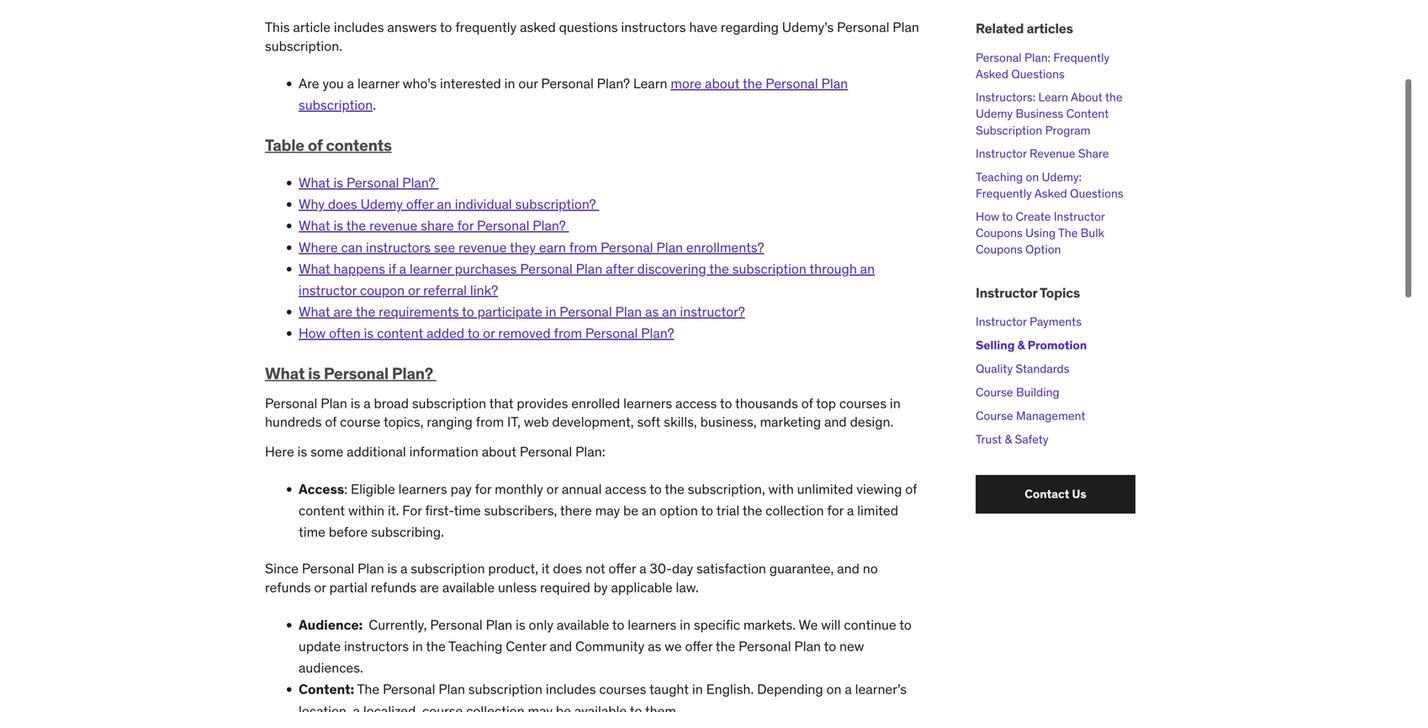Task type: vqa. For each thing, say whether or not it's contained in the screenshot.
topmost for
yes



Task type: locate. For each thing, give the bounding box(es) containing it.
personal inside this article includes answers to frequently asked questions instructors have regarding udemy's personal plan subscription.
[[837, 19, 890, 36]]

soft
[[638, 414, 661, 431]]

asked down udemy:
[[1035, 186, 1068, 201]]

0 horizontal spatial access
[[605, 481, 647, 498]]

2 vertical spatial instructors
[[344, 638, 409, 656]]

more about the personal plan subscription
[[299, 75, 849, 114]]

skills,
[[664, 414, 698, 431]]

0 vertical spatial coupons
[[976, 226, 1023, 241]]

it
[[542, 561, 550, 578]]

instructors inside personal plan is only available to learners in specific markets. we will continue to update instructors in the teaching center and community as we offer the personal plan to new audiences.
[[344, 638, 409, 656]]

1 vertical spatial learner
[[410, 260, 452, 278]]

this
[[265, 19, 290, 36]]

table of contents
[[265, 135, 392, 155]]

0 horizontal spatial includes
[[334, 19, 384, 36]]

course up "additional"
[[340, 414, 381, 431]]

how inside what is personal plan? why does udemy offer an individual subscription? what is the revenue share for personal plan? where can instructors see revenue they earn from personal plan enrollments? what happens if a learner purchases personal plan after discovering the subscription through an instructor coupon or referral link? what are the requirements to participate in personal plan as an instructor? how often is content added to or removed from personal plan?
[[299, 325, 326, 342]]

often
[[329, 325, 361, 342]]

business
[[1016, 106, 1064, 121]]

2 vertical spatial available
[[575, 703, 627, 713]]

1 vertical spatial on
[[827, 681, 842, 699]]

0 vertical spatial offer
[[406, 196, 434, 213]]

is inside 'personal plan is a broad subscription that provides enrolled learners access to thousands of top courses in hundreds of course topics, ranging from it, web development, soft skills, business, marketing and design.'
[[351, 395, 361, 412]]

0 horizontal spatial for
[[458, 217, 474, 235]]

subscription down center
[[469, 681, 543, 699]]

course up trust
[[976, 409, 1014, 424]]

plan?
[[597, 75, 630, 92], [403, 174, 436, 191], [533, 217, 566, 235], [641, 325, 675, 342], [392, 364, 433, 384]]

subscription
[[976, 123, 1043, 138]]

access right the "annual"
[[605, 481, 647, 498]]

personal plan is a broad subscription that provides enrolled learners access to thousands of top courses in hundreds of course topics, ranging from it, web development, soft skills, business, marketing and design.
[[265, 395, 901, 431]]

1 horizontal spatial &
[[1018, 338, 1026, 353]]

or inside since personal plan is a subscription product, it does not offer a 30-day satisfaction guarantee, and no refunds or partial refunds are available unless required by applicable law.
[[314, 579, 326, 597]]

in up removed
[[546, 303, 557, 321]]

questions down udemy:
[[1071, 186, 1124, 201]]

offer inside personal plan is only available to learners in specific markets. we will continue to update instructors in the teaching center and community as we offer the personal plan to new audiences.
[[685, 638, 713, 656]]

personal inside more about the personal plan subscription
[[766, 75, 819, 92]]

1 vertical spatial may
[[528, 703, 553, 713]]

0 vertical spatial course
[[976, 385, 1014, 400]]

for down "unlimited"
[[828, 502, 844, 520]]

why does udemy offer an individual subscription? link
[[299, 196, 600, 213]]

1 horizontal spatial course
[[423, 703, 463, 713]]

from
[[570, 239, 598, 256], [554, 325, 582, 342], [476, 414, 504, 431]]

as inside personal plan is only available to learners in specific markets. we will continue to update instructors in the teaching center and community as we offer the personal plan to new audiences.
[[648, 638, 662, 656]]

article
[[293, 19, 331, 36]]

subscription inside what is personal plan? why does udemy offer an individual subscription? what is the revenue share for personal plan? where can instructors see revenue they earn from personal plan enrollments? what happens if a learner purchases personal plan after discovering the subscription through an instructor coupon or referral link? what are the requirements to participate in personal plan as an instructor? how often is content added to or removed from personal plan?
[[733, 260, 807, 278]]

in up design.
[[890, 395, 901, 412]]

asked
[[520, 19, 556, 36]]

1 horizontal spatial about
[[705, 75, 740, 92]]

2 vertical spatial for
[[828, 502, 844, 520]]

1 horizontal spatial teaching
[[976, 169, 1024, 185]]

learner's
[[856, 681, 907, 699]]

the left the bulk
[[1059, 226, 1079, 241]]

1 horizontal spatial frequently
[[1054, 50, 1110, 65]]

0 horizontal spatial udemy
[[361, 196, 403, 213]]

to down link?
[[462, 303, 474, 321]]

learn inside personal plan: frequently asked questions instructors: learn about the udemy business content subscription program instructor revenue share teaching on udemy: frequently asked questions how to create instructor coupons using the bulk coupons option
[[1039, 90, 1069, 105]]

what
[[299, 174, 330, 191], [299, 217, 330, 235], [299, 260, 330, 278], [299, 303, 330, 321], [265, 364, 305, 384]]

plan? down this article includes answers to frequently asked questions instructors have regarding udemy's personal plan subscription.
[[597, 75, 630, 92]]

1 vertical spatial coupons
[[976, 242, 1023, 257]]

1 horizontal spatial may
[[596, 502, 620, 520]]

taught
[[650, 681, 689, 699]]

a right if
[[400, 260, 407, 278]]

0 vertical spatial collection
[[766, 502, 824, 520]]

and inside since personal plan is a subscription product, it does not offer a 30-day satisfaction guarantee, and no refunds or partial refunds are available unless required by applicable law.
[[838, 561, 860, 578]]

as
[[646, 303, 659, 321], [648, 638, 662, 656]]

subscription inside 'personal plan is a broad subscription that provides enrolled learners access to thousands of top courses in hundreds of course topics, ranging from it, web development, soft skills, business, marketing and design.'
[[412, 395, 487, 412]]

personal inside "the personal plan subscription includes courses taught in english. depending on a learner's location, a localized, course collection may be available to them."
[[383, 681, 436, 699]]

0 horizontal spatial on
[[827, 681, 842, 699]]

0 vertical spatial teaching
[[976, 169, 1024, 185]]

from down that
[[476, 414, 504, 431]]

is down subscribing.
[[388, 561, 397, 578]]

it.
[[388, 502, 399, 520]]

1 horizontal spatial time
[[454, 502, 481, 520]]

0 horizontal spatial are
[[334, 303, 353, 321]]

learner up .
[[358, 75, 400, 92]]

available inside personal plan is only available to learners in specific markets. we will continue to update instructors in the teaching center and community as we offer the personal plan to new audiences.
[[557, 617, 610, 634]]

0 vertical spatial revenue
[[370, 217, 418, 235]]

content:
[[299, 681, 354, 699]]

share
[[1079, 146, 1110, 161]]

time down pay
[[454, 502, 481, 520]]

how often is content added to or removed from personal plan? link
[[299, 325, 675, 342]]

1 horizontal spatial learn
[[1039, 90, 1069, 105]]

is inside personal plan is only available to learners in specific markets. we will continue to update instructors in the teaching center and community as we offer the personal plan to new audiences.
[[516, 617, 526, 634]]

instructors down audience: currently,
[[344, 638, 409, 656]]

0 horizontal spatial offer
[[406, 196, 434, 213]]

you
[[323, 75, 344, 92]]

courses inside 'personal plan is a broad subscription that provides enrolled learners access to thousands of top courses in hundreds of course topics, ranging from it, web development, soft skills, business, marketing and design.'
[[840, 395, 887, 412]]

1 vertical spatial revenue
[[459, 239, 507, 256]]

center
[[506, 638, 547, 656]]

subscription inside since personal plan is a subscription product, it does not offer a 30-day satisfaction guarantee, and no refunds or partial refunds are available unless required by applicable law.
[[411, 561, 485, 578]]

be
[[624, 502, 639, 520], [556, 703, 571, 713]]

personal
[[837, 19, 890, 36], [976, 50, 1022, 65], [542, 75, 594, 92], [766, 75, 819, 92], [347, 174, 399, 191], [477, 217, 530, 235], [601, 239, 654, 256], [520, 260, 573, 278], [560, 303, 612, 321], [586, 325, 638, 342], [324, 364, 389, 384], [265, 395, 318, 412], [520, 443, 573, 461], [302, 561, 355, 578], [430, 617, 483, 634], [739, 638, 792, 656], [383, 681, 436, 699]]

time left before
[[299, 524, 326, 541]]

web
[[524, 414, 549, 431]]

course building link
[[976, 385, 1060, 400]]

udemy inside what is personal plan? why does udemy offer an individual subscription? what is the revenue share for personal plan? where can instructors see revenue they earn from personal plan enrollments? what happens if a learner purchases personal plan after discovering the subscription through an instructor coupon or referral link? what are the requirements to participate in personal plan as an instructor? how often is content added to or removed from personal plan?
[[361, 196, 403, 213]]

2 vertical spatial offer
[[685, 638, 713, 656]]

individual
[[455, 196, 512, 213]]

for down why does udemy offer an individual subscription? link
[[458, 217, 474, 235]]

1 vertical spatial be
[[556, 703, 571, 713]]

in right taught
[[693, 681, 703, 699]]

1 horizontal spatial be
[[624, 502, 639, 520]]

coupons left option
[[976, 242, 1023, 257]]

1 refunds from the left
[[265, 579, 311, 597]]

table
[[265, 135, 305, 155]]

0 vertical spatial may
[[596, 502, 620, 520]]

plan? up why does udemy offer an individual subscription? link
[[403, 174, 436, 191]]

courses inside "the personal plan subscription includes courses taught in english. depending on a learner's location, a localized, course collection may be available to them."
[[600, 681, 647, 699]]

1 vertical spatial does
[[553, 561, 583, 578]]

:
[[344, 481, 348, 498]]

law.
[[676, 579, 699, 597]]

udemy inside personal plan: frequently asked questions instructors: learn about the udemy business content subscription program instructor revenue share teaching on udemy: frequently asked questions how to create instructor coupons using the bulk coupons option
[[976, 106, 1013, 121]]

and left no
[[838, 561, 860, 578]]

offer inside since personal plan is a subscription product, it does not offer a 30-day satisfaction guarantee, and no refunds or partial refunds are available unless required by applicable law.
[[609, 561, 637, 578]]

in down currently,
[[412, 638, 423, 656]]

courses up them.
[[600, 681, 647, 699]]

is right often
[[364, 325, 374, 342]]

1 vertical spatial asked
[[1035, 186, 1068, 201]]

the right about
[[1106, 90, 1123, 105]]

offer inside what is personal plan? why does udemy offer an individual subscription? what is the revenue share for personal plan? where can instructors see revenue they earn from personal plan enrollments? what happens if a learner purchases personal plan after discovering the subscription through an instructor coupon or referral link? what are the requirements to participate in personal plan as an instructor? how often is content added to or removed from personal plan?
[[406, 196, 434, 213]]

to left them.
[[630, 703, 642, 713]]

2 vertical spatial from
[[476, 414, 504, 431]]

instructor up the bulk
[[1054, 209, 1106, 224]]

1 horizontal spatial udemy
[[976, 106, 1013, 121]]

0 vertical spatial be
[[624, 502, 639, 520]]

0 horizontal spatial how
[[299, 325, 326, 342]]

added
[[427, 325, 465, 342]]

0 vertical spatial frequently
[[1054, 50, 1110, 65]]

0 vertical spatial available
[[443, 579, 495, 597]]

0 horizontal spatial does
[[328, 196, 357, 213]]

plan: inside personal plan: frequently asked questions instructors: learn about the udemy business content subscription program instructor revenue share teaching on udemy: frequently asked questions how to create instructor coupons using the bulk coupons option
[[1025, 50, 1051, 65]]

on
[[1026, 169, 1040, 185], [827, 681, 842, 699]]

access
[[676, 395, 717, 412], [605, 481, 647, 498]]

learners up soft
[[624, 395, 673, 412]]

2 vertical spatial learners
[[628, 617, 677, 634]]

1 vertical spatial time
[[299, 524, 326, 541]]

1 horizontal spatial refunds
[[371, 579, 417, 597]]

0 horizontal spatial teaching
[[449, 638, 503, 656]]

what is the revenue share for personal plan? link
[[299, 217, 569, 235]]

1 vertical spatial collection
[[466, 703, 525, 713]]

on right depending
[[827, 681, 842, 699]]

offer right not
[[609, 561, 637, 578]]

link?
[[470, 282, 498, 299]]

limited
[[858, 502, 899, 520]]

how
[[976, 209, 1000, 224], [299, 325, 326, 342]]

learners up we
[[628, 617, 677, 634]]

from right removed
[[554, 325, 582, 342]]

collection inside "the personal plan subscription includes courses taught in english. depending on a learner's location, a localized, course collection may be available to them."
[[466, 703, 525, 713]]

referral
[[423, 282, 467, 299]]

offer right we
[[685, 638, 713, 656]]

available up community
[[557, 617, 610, 634]]

1 horizontal spatial does
[[553, 561, 583, 578]]

be left the option
[[624, 502, 639, 520]]

0 vertical spatial content
[[377, 325, 424, 342]]

on inside "the personal plan subscription includes courses taught in english. depending on a learner's location, a localized, course collection may be available to them."
[[827, 681, 842, 699]]

subscription inside more about the personal plan subscription
[[299, 96, 373, 114]]

2 vertical spatial and
[[550, 638, 572, 656]]

may down center
[[528, 703, 553, 713]]

revenue up if
[[370, 217, 418, 235]]

teaching
[[976, 169, 1024, 185], [449, 638, 503, 656]]

is left only on the left bottom
[[516, 617, 526, 634]]

are inside since personal plan is a subscription product, it does not offer a 30-day satisfaction guarantee, and no refunds or partial refunds are available unless required by applicable law.
[[420, 579, 439, 597]]

regarding
[[721, 19, 779, 36]]

1 vertical spatial about
[[482, 443, 517, 461]]

for
[[403, 502, 422, 520]]

be inside "the personal plan subscription includes courses taught in english. depending on a learner's location, a localized, course collection may be available to them."
[[556, 703, 571, 713]]

0 horizontal spatial asked
[[976, 66, 1009, 82]]

about
[[705, 75, 740, 92], [482, 443, 517, 461]]

a left broad
[[364, 395, 371, 412]]

revenue up purchases
[[459, 239, 507, 256]]

subscription up ranging
[[412, 395, 487, 412]]

learners
[[624, 395, 673, 412], [399, 481, 448, 498], [628, 617, 677, 634]]

course right localized,
[[423, 703, 463, 713]]

course down quality
[[976, 385, 1014, 400]]

for
[[458, 217, 474, 235], [475, 481, 492, 498], [828, 502, 844, 520]]

learners inside personal plan is only available to learners in specific markets. we will continue to update instructors in the teaching center and community as we offer the personal plan to new audiences.
[[628, 617, 677, 634]]

access
[[299, 481, 344, 498]]

in inside what is personal plan? why does udemy offer an individual subscription? what is the revenue share for personal plan? where can instructors see revenue they earn from personal plan enrollments? what happens if a learner purchases personal plan after discovering the subscription through an instructor coupon or referral link? what are the requirements to participate in personal plan as an instructor? how often is content added to or removed from personal plan?
[[546, 303, 557, 321]]

to inside personal plan: frequently asked questions instructors: learn about the udemy business content subscription program instructor revenue share teaching on udemy: frequently asked questions how to create instructor coupons using the bulk coupons option
[[1003, 209, 1013, 224]]

refunds up currently,
[[371, 579, 417, 597]]

collection
[[766, 502, 824, 520], [466, 703, 525, 713]]

0 vertical spatial includes
[[334, 19, 384, 36]]

collection down with
[[766, 502, 824, 520]]

0 vertical spatial and
[[825, 414, 847, 431]]

product,
[[489, 561, 539, 578]]

subscription down enrollments?
[[733, 260, 807, 278]]

promotion
[[1028, 338, 1088, 353]]

0 horizontal spatial refunds
[[265, 579, 311, 597]]

trial
[[717, 502, 740, 520]]

1 horizontal spatial are
[[420, 579, 439, 597]]

1 horizontal spatial questions
[[1071, 186, 1124, 201]]

learners up for
[[399, 481, 448, 498]]

0 vertical spatial learner
[[358, 75, 400, 92]]

teaching left center
[[449, 638, 503, 656]]

instructor down subscription
[[976, 146, 1027, 161]]

1 horizontal spatial on
[[1026, 169, 1040, 185]]

1 vertical spatial course
[[976, 409, 1014, 424]]

instructor?
[[680, 303, 746, 321]]

0 vertical spatial as
[[646, 303, 659, 321]]

1 vertical spatial udemy
[[361, 196, 403, 213]]

1 vertical spatial for
[[475, 481, 492, 498]]

and inside personal plan is only available to learners in specific markets. we will continue to update instructors in the teaching center and community as we offer the personal plan to new audiences.
[[550, 638, 572, 656]]

1 vertical spatial plan:
[[576, 443, 606, 461]]

0 horizontal spatial learn
[[634, 75, 668, 92]]

1 vertical spatial courses
[[600, 681, 647, 699]]

0 horizontal spatial courses
[[600, 681, 647, 699]]

a inside what is personal plan? why does udemy offer an individual subscription? what is the revenue share for personal plan? where can instructors see revenue they earn from personal plan enrollments? what happens if a learner purchases personal plan after discovering the subscription through an instructor coupon or referral link? what are the requirements to participate in personal plan as an instructor? how often is content added to or removed from personal plan?
[[400, 260, 407, 278]]

about right more
[[705, 75, 740, 92]]

instructors:
[[976, 90, 1036, 105]]

the up the option
[[665, 481, 685, 498]]

since personal plan is a subscription product, it does not offer a 30-day satisfaction guarantee, and no refunds or partial refunds are available unless required by applicable law.
[[265, 561, 878, 597]]

2 horizontal spatial offer
[[685, 638, 713, 656]]

asked up instructors:
[[976, 66, 1009, 82]]

not
[[586, 561, 606, 578]]

0 horizontal spatial course
[[340, 414, 381, 431]]

community
[[576, 638, 645, 656]]

1 vertical spatial instructors
[[366, 239, 431, 256]]

1 horizontal spatial revenue
[[459, 239, 507, 256]]

removed
[[499, 325, 551, 342]]

may inside : eligible learners pay for monthly or annual access to the subscription, with unlimited viewing of content within it. for first-time subscribers, there may be an option to trial the collection for a limited time before subscribing.
[[596, 502, 620, 520]]

0 vertical spatial time
[[454, 502, 481, 520]]

content down 'requirements'
[[377, 325, 424, 342]]

instructor up selling
[[976, 314, 1027, 330]]

only
[[529, 617, 554, 634]]

subscription inside "the personal plan subscription includes courses taught in english. depending on a learner's location, a localized, course collection may be available to them."
[[469, 681, 543, 699]]

learn up business
[[1039, 90, 1069, 105]]

to left the create
[[1003, 209, 1013, 224]]

& up quality standards link
[[1018, 338, 1026, 353]]

1 vertical spatial content
[[299, 502, 345, 520]]

teaching down subscription
[[976, 169, 1024, 185]]

our
[[519, 75, 538, 92]]

1 horizontal spatial courses
[[840, 395, 887, 412]]

is right here
[[298, 443, 307, 461]]

instructors left have
[[621, 19, 686, 36]]

1 vertical spatial &
[[1005, 432, 1013, 447]]

0 horizontal spatial collection
[[466, 703, 525, 713]]

the
[[743, 75, 763, 92], [1106, 90, 1123, 105], [346, 217, 366, 235], [710, 260, 730, 278], [356, 303, 376, 321], [665, 481, 685, 498], [743, 502, 763, 520], [426, 638, 446, 656], [716, 638, 736, 656]]

as left we
[[648, 638, 662, 656]]

0 horizontal spatial learner
[[358, 75, 400, 92]]

from right earn
[[570, 239, 598, 256]]

subscription down subscribing.
[[411, 561, 485, 578]]

courses up design.
[[840, 395, 887, 412]]

learners inside 'personal plan is a broad subscription that provides enrolled learners access to thousands of top courses in hundreds of course topics, ranging from it, web development, soft skills, business, marketing and design.'
[[624, 395, 673, 412]]

1 vertical spatial how
[[299, 325, 326, 342]]

content
[[377, 325, 424, 342], [299, 502, 345, 520]]

about down the "it," on the left bottom of the page
[[482, 443, 517, 461]]

business,
[[701, 414, 757, 431]]

to right continue
[[900, 617, 912, 634]]

courses
[[840, 395, 887, 412], [600, 681, 647, 699]]

instructors inside this article includes answers to frequently asked questions instructors have regarding udemy's personal plan subscription.
[[621, 19, 686, 36]]

and inside 'personal plan is a broad subscription that provides enrolled learners access to thousands of top courses in hundreds of course topics, ranging from it, web development, soft skills, business, marketing and design.'
[[825, 414, 847, 431]]

plan inside since personal plan is a subscription product, it does not offer a 30-day satisfaction guarantee, and no refunds or partial refunds are available unless required by applicable law.
[[358, 561, 384, 578]]

instructors inside what is personal plan? why does udemy offer an individual subscription? what is the revenue share for personal plan? where can instructors see revenue they earn from personal plan enrollments? what happens if a learner purchases personal plan after discovering the subscription through an instructor coupon or referral link? what are the requirements to participate in personal plan as an instructor? how often is content added to or removed from personal plan?
[[366, 239, 431, 256]]

0 horizontal spatial plan:
[[576, 443, 606, 461]]

offer up the what is the revenue share for personal plan? link
[[406, 196, 434, 213]]

0 vertical spatial for
[[458, 217, 474, 235]]

0 horizontal spatial time
[[299, 524, 326, 541]]

be down personal plan is only available to learners in specific markets. we will continue to update instructors in the teaching center and community as we offer the personal plan to new audiences.
[[556, 703, 571, 713]]

share
[[421, 217, 454, 235]]

instructor
[[976, 146, 1027, 161], [1054, 209, 1106, 224], [976, 284, 1038, 302], [976, 314, 1027, 330]]

instructors
[[621, 19, 686, 36], [366, 239, 431, 256], [344, 638, 409, 656]]

does right why
[[328, 196, 357, 213]]

an up share
[[437, 196, 452, 213]]

1 vertical spatial the
[[357, 681, 380, 699]]

1 vertical spatial course
[[423, 703, 463, 713]]

see
[[434, 239, 456, 256]]

or
[[408, 282, 420, 299], [483, 325, 495, 342], [547, 481, 559, 498], [314, 579, 326, 597]]

time
[[454, 502, 481, 520], [299, 524, 326, 541]]

what down instructor
[[299, 303, 330, 321]]

plan inside 'personal plan is a broad subscription that provides enrolled learners access to thousands of top courses in hundreds of course topics, ranging from it, web development, soft skills, business, marketing and design.'
[[321, 395, 347, 412]]

0 vertical spatial asked
[[976, 66, 1009, 82]]

applicable
[[611, 579, 673, 597]]

learners inside : eligible learners pay for monthly or annual access to the subscription, with unlimited viewing of content within it. for first-time subscribers, there may be an option to trial the collection for a limited time before subscribing.
[[399, 481, 448, 498]]

udemy down instructors:
[[976, 106, 1013, 121]]

does inside what is personal plan? why does udemy offer an individual subscription? what is the revenue share for personal plan? where can instructors see revenue they earn from personal plan enrollments? what happens if a learner purchases personal plan after discovering the subscription through an instructor coupon or referral link? what are the requirements to participate in personal plan as an instructor? how often is content added to or removed from personal plan?
[[328, 196, 357, 213]]

bulk
[[1081, 226, 1105, 241]]

and down only on the left bottom
[[550, 638, 572, 656]]

for right pay
[[475, 481, 492, 498]]

is down 'what is personal plan?'
[[351, 395, 361, 412]]

enrollments?
[[687, 239, 765, 256]]

& right trust
[[1005, 432, 1013, 447]]

collection inside : eligible learners pay for monthly or annual access to the subscription, with unlimited viewing of content within it. for first-time subscribers, there may be an option to trial the collection for a limited time before subscribing.
[[766, 502, 824, 520]]

management
[[1017, 409, 1086, 424]]

1 horizontal spatial access
[[676, 395, 717, 412]]

subscribers,
[[484, 502, 557, 520]]

here
[[265, 443, 294, 461]]

0 horizontal spatial questions
[[1012, 66, 1065, 82]]

0 vertical spatial questions
[[1012, 66, 1065, 82]]

0 vertical spatial are
[[334, 303, 353, 321]]

monthly
[[495, 481, 544, 498]]

are up often
[[334, 303, 353, 321]]

questions
[[1012, 66, 1065, 82], [1071, 186, 1124, 201]]

learn
[[634, 75, 668, 92], [1039, 90, 1069, 105]]

0 vertical spatial instructors
[[621, 19, 686, 36]]

personal inside 'personal plan is a broad subscription that provides enrolled learners access to thousands of top courses in hundreds of course topics, ranging from it, web development, soft skills, business, marketing and design.'
[[265, 395, 318, 412]]

and down top
[[825, 414, 847, 431]]

the inside personal plan: frequently asked questions instructors: learn about the udemy business content subscription program instructor revenue share teaching on udemy: frequently asked questions how to create instructor coupons using the bulk coupons option
[[1059, 226, 1079, 241]]

or left the "annual"
[[547, 481, 559, 498]]

selling
[[976, 338, 1015, 353]]

0 vertical spatial learners
[[624, 395, 673, 412]]

are inside what is personal plan? why does udemy offer an individual subscription? what is the revenue share for personal plan? where can instructors see revenue they earn from personal plan enrollments? what happens if a learner purchases personal plan after discovering the subscription through an instructor coupon or referral link? what are the requirements to participate in personal plan as an instructor? how often is content added to or removed from personal plan?
[[334, 303, 353, 321]]

we
[[665, 638, 682, 656]]

may right the there
[[596, 502, 620, 520]]

available inside "the personal plan subscription includes courses taught in english. depending on a learner's location, a localized, course collection may be available to them."
[[575, 703, 627, 713]]

instructor revenue share link
[[976, 146, 1110, 161]]

1 vertical spatial access
[[605, 481, 647, 498]]

1 horizontal spatial for
[[475, 481, 492, 498]]

purchases
[[455, 260, 517, 278]]

unlimited
[[798, 481, 854, 498]]

or inside : eligible learners pay for monthly or annual access to the subscription, with unlimited viewing of content within it. for first-time subscribers, there may be an option to trial the collection for a limited time before subscribing.
[[547, 481, 559, 498]]

1 vertical spatial available
[[557, 617, 610, 634]]

0 horizontal spatial the
[[357, 681, 380, 699]]



Task type: describe. For each thing, give the bounding box(es) containing it.
to up community
[[613, 617, 625, 634]]

frequently
[[456, 19, 517, 36]]

an inside : eligible learners pay for monthly or annual access to the subscription, with unlimited viewing of content within it. for first-time subscribers, there may be an option to trial the collection for a limited time before subscribing.
[[642, 502, 657, 520]]

plan inside "the personal plan subscription includes courses taught in english. depending on a learner's location, a localized, course collection may be available to them."
[[439, 681, 465, 699]]

to inside "the personal plan subscription includes courses taught in english. depending on a learner's location, a localized, course collection may be available to them."
[[630, 703, 642, 713]]

of inside : eligible learners pay for monthly or annual access to the subscription, with unlimited viewing of content within it. for first-time subscribers, there may be an option to trial the collection for a limited time before subscribing.
[[906, 481, 918, 498]]

earn
[[539, 239, 566, 256]]

a down subscribing.
[[401, 561, 408, 578]]

this article includes answers to frequently asked questions instructors have regarding udemy's personal plan subscription.
[[265, 19, 920, 55]]

with
[[769, 481, 794, 498]]

location,
[[299, 703, 350, 713]]

instructor payments link
[[976, 314, 1082, 330]]

what up hundreds
[[265, 364, 305, 384]]

or up 'requirements'
[[408, 282, 420, 299]]

course inside 'personal plan is a broad subscription that provides enrolled learners access to thousands of top courses in hundreds of course topics, ranging from it, web development, soft skills, business, marketing and design.'
[[340, 414, 381, 431]]

2 horizontal spatial for
[[828, 502, 844, 520]]

2 coupons from the top
[[976, 242, 1023, 257]]

in inside 'personal plan is a broad subscription that provides enrolled learners access to thousands of top courses in hundreds of course topics, ranging from it, web development, soft skills, business, marketing and design.'
[[890, 395, 901, 412]]

viewing
[[857, 481, 903, 498]]

of up some
[[325, 414, 337, 431]]

where can instructors see revenue they earn from personal plan enrollments? link
[[299, 239, 765, 256]]

or down participate
[[483, 325, 495, 342]]

are
[[299, 75, 319, 92]]

about
[[1072, 90, 1103, 105]]

annual
[[562, 481, 602, 498]]

the up the can
[[346, 217, 366, 235]]

required
[[540, 579, 591, 597]]

of left top
[[802, 395, 814, 412]]

personal plan: frequently asked questions instructors: learn about the udemy business content subscription program instructor revenue share teaching on udemy: frequently asked questions how to create instructor coupons using the bulk coupons option
[[976, 50, 1124, 257]]

to up the option
[[650, 481, 662, 498]]

by
[[594, 579, 608, 597]]

is up the can
[[334, 217, 343, 235]]

plan inside more about the personal plan subscription
[[822, 75, 849, 92]]

subscription for since personal plan is a subscription product, it does not offer a 30-day satisfaction guarantee, and no refunds or partial refunds are available unless required by applicable law.
[[411, 561, 485, 578]]

topics,
[[384, 414, 424, 431]]

be inside : eligible learners pay for monthly or annual access to the subscription, with unlimited viewing of content within it. for first-time subscribers, there may be an option to trial the collection for a limited time before subscribing.
[[624, 502, 639, 520]]

course inside "the personal plan subscription includes courses taught in english. depending on a learner's location, a localized, course collection may be available to them."
[[423, 703, 463, 713]]

continue
[[844, 617, 897, 634]]

for inside what is personal plan? why does udemy offer an individual subscription? what is the revenue share for personal plan? where can instructors see revenue they earn from personal plan enrollments? what happens if a learner purchases personal plan after discovering the subscription through an instructor coupon or referral link? what are the requirements to participate in personal plan as an instructor? how often is content added to or removed from personal plan?
[[458, 217, 474, 235]]

to left the trial
[[701, 502, 714, 520]]

a left 30- on the bottom
[[640, 561, 647, 578]]

instructor up instructor payments link
[[976, 284, 1038, 302]]

0 vertical spatial from
[[570, 239, 598, 256]]

1 horizontal spatial asked
[[1035, 186, 1068, 201]]

what down where
[[299, 260, 330, 278]]

development,
[[552, 414, 634, 431]]

since
[[265, 561, 299, 578]]

1 course from the top
[[976, 385, 1014, 400]]

will
[[822, 617, 841, 634]]

2 course from the top
[[976, 409, 1014, 424]]

more
[[671, 75, 702, 92]]

depending
[[758, 681, 824, 699]]

the down currently,
[[426, 638, 446, 656]]

hundreds
[[265, 414, 322, 431]]

in inside "the personal plan subscription includes courses taught in english. depending on a learner's location, a localized, course collection may be available to them."
[[693, 681, 703, 699]]

what up why
[[299, 174, 330, 191]]

an left instructor?
[[663, 303, 677, 321]]

1 vertical spatial from
[[554, 325, 582, 342]]

: eligible learners pay for monthly or annual access to the subscription, with unlimited viewing of content within it. for first-time subscribers, there may be an option to trial the collection for a limited time before subscribing.
[[299, 481, 918, 541]]

if
[[389, 260, 396, 278]]

information
[[410, 443, 479, 461]]

instructors: learn about the udemy business content subscription program link
[[976, 90, 1123, 138]]

related articles
[[976, 20, 1074, 37]]

plan? up earn
[[533, 217, 566, 235]]

content
[[1067, 106, 1110, 121]]

coupon
[[360, 282, 405, 299]]

they
[[510, 239, 536, 256]]

why
[[299, 196, 325, 213]]

is down table of contents
[[334, 174, 343, 191]]

quality standards link
[[976, 362, 1070, 377]]

after
[[606, 260, 634, 278]]

teaching inside personal plan: frequently asked questions instructors: learn about the udemy business content subscription program instructor revenue share teaching on udemy: frequently asked questions how to create instructor coupons using the bulk coupons option
[[976, 169, 1024, 185]]

2 refunds from the left
[[371, 579, 417, 597]]

an right through
[[861, 260, 875, 278]]

have
[[690, 19, 718, 36]]

personal inside personal plan: frequently asked questions instructors: learn about the udemy business content subscription program instructor revenue share teaching on udemy: frequently asked questions how to create instructor coupons using the bulk coupons option
[[976, 50, 1022, 65]]

course management link
[[976, 409, 1086, 424]]

unless
[[498, 579, 537, 597]]

partial
[[330, 579, 368, 597]]

1 coupons from the top
[[976, 226, 1023, 241]]

plan? up broad
[[392, 364, 433, 384]]

the down coupon
[[356, 303, 376, 321]]

discovering
[[638, 260, 707, 278]]

of right table
[[308, 135, 323, 155]]

before
[[329, 524, 368, 541]]

specific
[[694, 617, 741, 634]]

includes inside this article includes answers to frequently asked questions instructors have regarding udemy's personal plan subscription.
[[334, 19, 384, 36]]

quality
[[976, 362, 1013, 377]]

in left our
[[505, 75, 516, 92]]

selling & promotion link
[[976, 338, 1088, 353]]

payments
[[1030, 314, 1082, 330]]

program
[[1046, 123, 1091, 138]]

thousands
[[736, 395, 799, 412]]

is inside since personal plan is a subscription product, it does not offer a 30-day satisfaction guarantee, and no refunds or partial refunds are available unless required by applicable law.
[[388, 561, 397, 578]]

top
[[817, 395, 837, 412]]

subscription?
[[516, 196, 596, 213]]

first-
[[425, 502, 454, 520]]

design.
[[851, 414, 894, 431]]

the inside personal plan: frequently asked questions instructors: learn about the udemy business content subscription program instructor revenue share teaching on udemy: frequently asked questions how to create instructor coupons using the bulk coupons option
[[1106, 90, 1123, 105]]

subscription for more about the personal plan subscription
[[299, 96, 373, 114]]

what is personal plan? link
[[299, 174, 439, 191]]

the down specific
[[716, 638, 736, 656]]

the inside more about the personal plan subscription
[[743, 75, 763, 92]]

update
[[299, 638, 341, 656]]

to inside 'personal plan is a broad subscription that provides enrolled learners access to thousands of top courses in hundreds of course topics, ranging from it, web development, soft skills, business, marketing and design.'
[[720, 395, 733, 412]]

instructor inside instructor payments selling & promotion quality standards course building course management trust & safety
[[976, 314, 1027, 330]]

a left learner's
[[845, 681, 852, 699]]

audience:
[[299, 617, 363, 634]]

access inside : eligible learners pay for monthly or annual access to the subscription, with unlimited viewing of content within it. for first-time subscribers, there may be an option to trial the collection for a limited time before subscribing.
[[605, 481, 647, 498]]

localized,
[[364, 703, 419, 713]]

may inside "the personal plan subscription includes courses taught in english. depending on a learner's location, a localized, course collection may be available to them."
[[528, 703, 553, 713]]

content inside : eligible learners pay for monthly or annual access to the subscription, with unlimited viewing of content within it. for first-time subscribers, there may be an option to trial the collection for a limited time before subscribing.
[[299, 502, 345, 520]]

happens
[[334, 260, 385, 278]]

a inside 'personal plan is a broad subscription that provides enrolled learners access to thousands of top courses in hundreds of course topics, ranging from it, web development, soft skills, business, marketing and design.'
[[364, 395, 371, 412]]

does inside since personal plan is a subscription product, it does not offer a 30-day satisfaction guarantee, and no refunds or partial refunds are available unless required by applicable law.
[[553, 561, 583, 578]]

udemy's
[[783, 19, 834, 36]]

what down why
[[299, 217, 330, 235]]

subscription,
[[688, 481, 766, 498]]

0 horizontal spatial about
[[482, 443, 517, 461]]

more about the personal plan subscription link
[[299, 75, 849, 114]]

about inside more about the personal plan subscription
[[705, 75, 740, 92]]

the down enrollments?
[[710, 260, 730, 278]]

content inside what is personal plan? why does udemy offer an individual subscription? what is the revenue share for personal plan? where can instructors see revenue they earn from personal plan enrollments? what happens if a learner purchases personal plan after discovering the subscription through an instructor coupon or referral link? what are the requirements to participate in personal plan as an instructor? how often is content added to or removed from personal plan?
[[377, 325, 424, 342]]

on inside personal plan: frequently asked questions instructors: learn about the udemy business content subscription program instructor revenue share teaching on udemy: frequently asked questions how to create instructor coupons using the bulk coupons option
[[1026, 169, 1040, 185]]

available inside since personal plan is a subscription product, it does not offer a 30-day satisfaction guarantee, and no refunds or partial refunds are available unless required by applicable law.
[[443, 579, 495, 597]]

the inside "the personal plan subscription includes courses taught in english. depending on a learner's location, a localized, course collection may be available to them."
[[357, 681, 380, 699]]

create
[[1016, 209, 1052, 224]]

access inside 'personal plan is a broad subscription that provides enrolled learners access to thousands of top courses in hundreds of course topics, ranging from it, web development, soft skills, business, marketing and design.'
[[676, 395, 717, 412]]

trust
[[976, 432, 1002, 447]]

contents
[[326, 135, 392, 155]]

plan inside this article includes answers to frequently asked questions instructors have regarding udemy's personal plan subscription.
[[893, 19, 920, 36]]

0 vertical spatial &
[[1018, 338, 1026, 353]]

how inside personal plan: frequently asked questions instructors: learn about the udemy business content subscription program instructor revenue share teaching on udemy: frequently asked questions how to create instructor coupons using the bulk coupons option
[[976, 209, 1000, 224]]

as inside what is personal plan? why does udemy offer an individual subscription? what is the revenue share for personal plan? where can instructors see revenue they earn from personal plan enrollments? what happens if a learner purchases personal plan after discovering the subscription through an instructor coupon or referral link? what are the requirements to participate in personal plan as an instructor? how often is content added to or removed from personal plan?
[[646, 303, 659, 321]]

audiences.
[[299, 660, 363, 677]]

participate
[[478, 303, 543, 321]]

trust & safety link
[[976, 432, 1049, 447]]

what is personal plan? why does udemy offer an individual subscription? what is the revenue share for personal plan? where can instructors see revenue they earn from personal plan enrollments? what happens if a learner purchases personal plan after discovering the subscription through an instructor coupon or referral link? what are the requirements to participate in personal plan as an instructor? how often is content added to or removed from personal plan?
[[299, 174, 875, 342]]

what is personal plan?
[[265, 364, 437, 384]]

is up hundreds
[[308, 364, 321, 384]]

includes inside "the personal plan subscription includes courses taught in english. depending on a learner's location, a localized, course collection may be available to them."
[[546, 681, 596, 699]]

personal inside since personal plan is a subscription product, it does not offer a 30-day satisfaction guarantee, and no refunds or partial refunds are available unless required by applicable law.
[[302, 561, 355, 578]]

a right you
[[347, 75, 354, 92]]

where
[[299, 239, 338, 256]]

building
[[1017, 385, 1060, 400]]

who's
[[403, 75, 437, 92]]

plan? down discovering
[[641, 325, 675, 342]]

0 horizontal spatial revenue
[[370, 217, 418, 235]]

can
[[341, 239, 363, 256]]

what are the requirements to participate in personal plan as an instructor? link
[[299, 303, 746, 321]]

.
[[373, 96, 376, 114]]

a inside : eligible learners pay for monthly or annual access to the subscription, with unlimited viewing of content within it. for first-time subscribers, there may be an option to trial the collection for a limited time before subscribing.
[[847, 502, 855, 520]]

subscribing.
[[371, 524, 444, 541]]

a right location,
[[353, 703, 360, 713]]

in up we
[[680, 617, 691, 634]]

how to create instructor coupons using the bulk coupons option link
[[976, 209, 1106, 257]]

1 vertical spatial questions
[[1071, 186, 1124, 201]]

to inside this article includes answers to frequently asked questions instructors have regarding udemy's personal plan subscription.
[[440, 19, 452, 36]]

teaching inside personal plan is only available to learners in specific markets. we will continue to update instructors in the teaching center and community as we offer the personal plan to new audiences.
[[449, 638, 503, 656]]

are you a learner who's interested in our personal plan? learn
[[299, 75, 671, 92]]

option
[[660, 502, 698, 520]]

the right the trial
[[743, 502, 763, 520]]

broad
[[374, 395, 409, 412]]

0 horizontal spatial &
[[1005, 432, 1013, 447]]

to down will
[[824, 638, 837, 656]]

standards
[[1016, 362, 1070, 377]]

subscription for personal plan is a broad subscription that provides enrolled learners access to thousands of top courses in hundreds of course topics, ranging from it, web development, soft skills, business, marketing and design.
[[412, 395, 487, 412]]

them.
[[645, 703, 680, 713]]

to right added at the top of the page
[[468, 325, 480, 342]]

new
[[840, 638, 865, 656]]

learner inside what is personal plan? why does udemy offer an individual subscription? what is the revenue share for personal plan? where can instructors see revenue they earn from personal plan enrollments? what happens if a learner purchases personal plan after discovering the subscription through an instructor coupon or referral link? what are the requirements to participate in personal plan as an instructor? how often is content added to or removed from personal plan?
[[410, 260, 452, 278]]

from inside 'personal plan is a broad subscription that provides enrolled learners access to thousands of top courses in hundreds of course topics, ranging from it, web development, soft skills, business, marketing and design.'
[[476, 414, 504, 431]]

revenue
[[1030, 146, 1076, 161]]

0 horizontal spatial frequently
[[976, 186, 1033, 201]]



